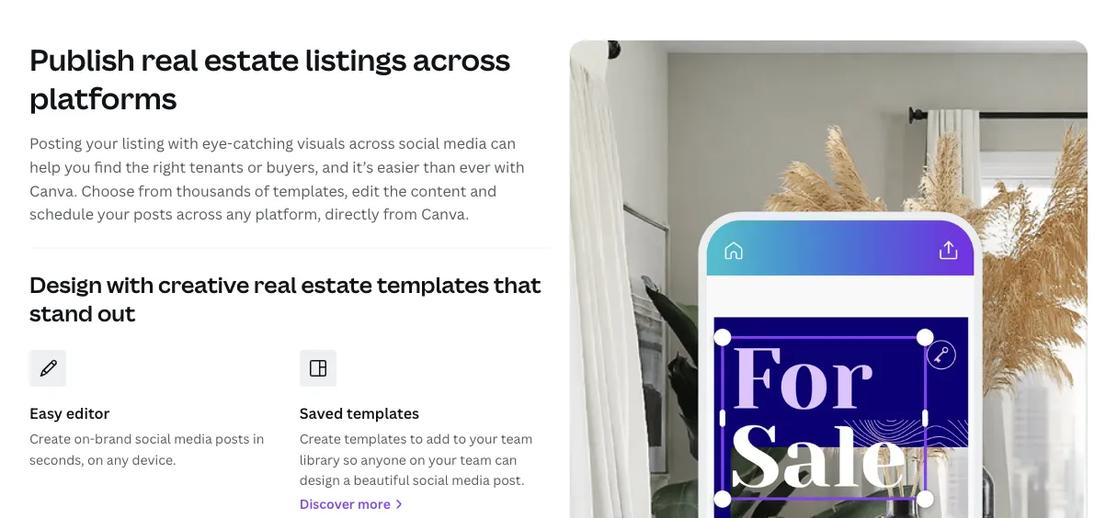 Task type: locate. For each thing, give the bounding box(es) containing it.
1 vertical spatial posts
[[215, 431, 250, 448]]

0 horizontal spatial across
[[176, 204, 222, 224]]

1 vertical spatial estate
[[301, 270, 372, 300]]

2 to from the left
[[453, 431, 466, 448]]

on-
[[74, 431, 95, 448]]

media up device.
[[174, 431, 212, 448]]

your right add
[[469, 431, 498, 448]]

posts left in
[[215, 431, 250, 448]]

0 vertical spatial canva.
[[29, 181, 78, 201]]

2 vertical spatial across
[[176, 204, 222, 224]]

across
[[413, 40, 511, 80], [349, 134, 395, 154], [176, 204, 222, 224]]

canva. down content
[[421, 204, 469, 224]]

and left it's
[[322, 157, 349, 177]]

1 vertical spatial any
[[107, 451, 129, 469]]

estate up catching
[[204, 40, 299, 80]]

0 vertical spatial the
[[125, 157, 149, 177]]

in
[[253, 431, 264, 448]]

0 horizontal spatial and
[[322, 157, 349, 177]]

0 vertical spatial social
[[399, 134, 440, 154]]

1 horizontal spatial across
[[349, 134, 395, 154]]

1 horizontal spatial on
[[409, 451, 425, 469]]

eye-
[[202, 134, 233, 154]]

real right creative
[[254, 270, 297, 300]]

0 horizontal spatial the
[[125, 157, 149, 177]]

social
[[399, 134, 440, 154], [135, 431, 171, 448], [413, 472, 449, 489]]

1 vertical spatial media
[[174, 431, 212, 448]]

1 vertical spatial can
[[495, 451, 517, 469]]

from down content
[[383, 204, 418, 224]]

0 horizontal spatial posts
[[133, 204, 173, 224]]

0 horizontal spatial to
[[410, 431, 423, 448]]

1 to from the left
[[410, 431, 423, 448]]

create inside 'saved templates create templates to add to your team library so anyone on your team can design a beautiful social media post.'
[[300, 431, 341, 448]]

2 vertical spatial social
[[413, 472, 449, 489]]

2 horizontal spatial with
[[494, 157, 525, 177]]

1 on from the left
[[87, 451, 103, 469]]

0 horizontal spatial team
[[460, 451, 492, 469]]

1 vertical spatial real
[[254, 270, 297, 300]]

with up "right" at the top left
[[168, 134, 198, 154]]

2 vertical spatial with
[[107, 270, 154, 300]]

social up device.
[[135, 431, 171, 448]]

templates
[[377, 270, 489, 300], [347, 404, 419, 424], [344, 431, 407, 448]]

1 horizontal spatial with
[[168, 134, 198, 154]]

more
[[358, 496, 391, 514]]

canva. up schedule
[[29, 181, 78, 201]]

create inside easy editor create on-brand social media posts in seconds, on any device.
[[29, 431, 71, 448]]

1 vertical spatial social
[[135, 431, 171, 448]]

posts down "right" at the top left
[[133, 204, 173, 224]]

real inside the publish real estate listings across platforms
[[141, 40, 198, 80]]

1 vertical spatial the
[[383, 181, 407, 201]]

0 vertical spatial with
[[168, 134, 198, 154]]

with right design
[[107, 270, 154, 300]]

than
[[423, 157, 456, 177]]

2 horizontal spatial across
[[413, 40, 511, 80]]

posts
[[133, 204, 173, 224], [215, 431, 250, 448]]

on down on-
[[87, 451, 103, 469]]

beautiful
[[354, 472, 410, 489]]

0 vertical spatial team
[[501, 431, 533, 448]]

0 vertical spatial templates
[[377, 270, 489, 300]]

tenants
[[190, 157, 244, 177]]

on
[[87, 451, 103, 469], [409, 451, 425, 469]]

library
[[300, 451, 340, 469]]

can
[[490, 134, 516, 154], [495, 451, 517, 469]]

visuals
[[297, 134, 345, 154]]

saved templates create templates to add to your team library so anyone on your team can design a beautiful social media post.
[[300, 404, 533, 489]]

your
[[86, 134, 118, 154], [97, 204, 130, 224], [469, 431, 498, 448], [429, 451, 457, 469]]

editing text for real estate flyer in canva image
[[570, 41, 1088, 519]]

1 horizontal spatial to
[[453, 431, 466, 448]]

1 vertical spatial from
[[383, 204, 418, 224]]

to right add
[[453, 431, 466, 448]]

team up post.
[[501, 431, 533, 448]]

any inside posting your listing with eye-catching visuals across social media can help you find the right tenants or buyers, and it's easier than ever with canva. choose from thousands of templates, edit the content and schedule your posts across any platform, directly from canva.
[[226, 204, 252, 224]]

so
[[343, 451, 358, 469]]

media inside easy editor create on-brand social media posts in seconds, on any device.
[[174, 431, 212, 448]]

estate down "directly"
[[301, 270, 372, 300]]

any down thousands
[[226, 204, 252, 224]]

1 horizontal spatial and
[[470, 181, 497, 201]]

1 horizontal spatial from
[[383, 204, 418, 224]]

discover
[[300, 496, 355, 514]]

0 horizontal spatial canva.
[[29, 181, 78, 201]]

create up library at bottom left
[[300, 431, 341, 448]]

schedule
[[29, 204, 94, 224]]

0 vertical spatial from
[[138, 181, 173, 201]]

0 horizontal spatial any
[[107, 451, 129, 469]]

to
[[410, 431, 423, 448], [453, 431, 466, 448]]

with inside design with creative real estate templates that stand out
[[107, 270, 154, 300]]

real
[[141, 40, 198, 80], [254, 270, 297, 300]]

media left post.
[[452, 472, 490, 489]]

0 vertical spatial media
[[443, 134, 487, 154]]

media up ever
[[443, 134, 487, 154]]

0 horizontal spatial estate
[[204, 40, 299, 80]]

choose
[[81, 181, 135, 201]]

from down "right" at the top left
[[138, 181, 173, 201]]

0 vertical spatial can
[[490, 134, 516, 154]]

estate inside the publish real estate listings across platforms
[[204, 40, 299, 80]]

media
[[443, 134, 487, 154], [174, 431, 212, 448], [452, 472, 490, 489]]

1 horizontal spatial real
[[254, 270, 297, 300]]

create up seconds,
[[29, 431, 71, 448]]

0 horizontal spatial from
[[138, 181, 173, 201]]

can up post.
[[495, 451, 517, 469]]

from
[[138, 181, 173, 201], [383, 204, 418, 224]]

any down brand
[[107, 451, 129, 469]]

0 vertical spatial estate
[[204, 40, 299, 80]]

estate
[[204, 40, 299, 80], [301, 270, 372, 300]]

with
[[168, 134, 198, 154], [494, 157, 525, 177], [107, 270, 154, 300]]

post.
[[493, 472, 525, 489]]

the
[[125, 157, 149, 177], [383, 181, 407, 201]]

posting your listing with eye-catching visuals across social media can help you find the right tenants or buyers, and it's easier than ever with canva. choose from thousands of templates, edit the content and schedule your posts across any platform, directly from canva.
[[29, 134, 525, 224]]

social up discover more link
[[413, 472, 449, 489]]

of
[[255, 181, 269, 201]]

any
[[226, 204, 252, 224], [107, 451, 129, 469]]

design with creative real estate templates that stand out
[[29, 270, 541, 329]]

a
[[343, 472, 350, 489]]

0 horizontal spatial with
[[107, 270, 154, 300]]

2 on from the left
[[409, 451, 425, 469]]

1 horizontal spatial create
[[300, 431, 341, 448]]

media inside 'saved templates create templates to add to your team library so anyone on your team can design a beautiful social media post.'
[[452, 472, 490, 489]]

buyers,
[[266, 157, 319, 177]]

with right ever
[[494, 157, 525, 177]]

estate inside design with creative real estate templates that stand out
[[301, 270, 372, 300]]

2 create from the left
[[300, 431, 341, 448]]

templates inside design with creative real estate templates that stand out
[[377, 270, 489, 300]]

ever
[[459, 157, 491, 177]]

1 create from the left
[[29, 431, 71, 448]]

the down the easier
[[383, 181, 407, 201]]

social up than
[[399, 134, 440, 154]]

on right anyone on the left bottom
[[409, 451, 425, 469]]

canva.
[[29, 181, 78, 201], [421, 204, 469, 224]]

create for saved
[[300, 431, 341, 448]]

team up discover more link
[[460, 451, 492, 469]]

1 vertical spatial across
[[349, 134, 395, 154]]

1 horizontal spatial estate
[[301, 270, 372, 300]]

1 horizontal spatial posts
[[215, 431, 250, 448]]

the down the listing
[[125, 157, 149, 177]]

0 vertical spatial across
[[413, 40, 511, 80]]

0 vertical spatial posts
[[133, 204, 173, 224]]

0 vertical spatial real
[[141, 40, 198, 80]]

0 horizontal spatial on
[[87, 451, 103, 469]]

device.
[[132, 451, 176, 469]]

add
[[426, 431, 450, 448]]

social inside 'saved templates create templates to add to your team library so anyone on your team can design a beautiful social media post.'
[[413, 472, 449, 489]]

stand
[[29, 299, 93, 329]]

team
[[501, 431, 533, 448], [460, 451, 492, 469]]

thousands
[[176, 181, 251, 201]]

2 vertical spatial media
[[452, 472, 490, 489]]

posts inside posting your listing with eye-catching visuals across social media can help you find the right tenants or buyers, and it's easier than ever with canva. choose from thousands of templates, edit the content and schedule your posts across any platform, directly from canva.
[[133, 204, 173, 224]]

editor
[[66, 404, 110, 424]]

and
[[322, 157, 349, 177], [470, 181, 497, 201]]

create
[[29, 431, 71, 448], [300, 431, 341, 448]]

can up ever
[[490, 134, 516, 154]]

1 horizontal spatial any
[[226, 204, 252, 224]]

real right the publish
[[141, 40, 198, 80]]

to left add
[[410, 431, 423, 448]]

on inside 'saved templates create templates to add to your team library so anyone on your team can design a beautiful social media post.'
[[409, 451, 425, 469]]

0 vertical spatial any
[[226, 204, 252, 224]]

1 vertical spatial canva.
[[421, 204, 469, 224]]

0 horizontal spatial create
[[29, 431, 71, 448]]

find
[[94, 157, 122, 177]]

can inside posting your listing with eye-catching visuals across social media can help you find the right tenants or buyers, and it's easier than ever with canva. choose from thousands of templates, edit the content and schedule your posts across any platform, directly from canva.
[[490, 134, 516, 154]]

and down ever
[[470, 181, 497, 201]]

0 horizontal spatial real
[[141, 40, 198, 80]]

1 vertical spatial and
[[470, 181, 497, 201]]

across inside the publish real estate listings across platforms
[[413, 40, 511, 80]]

you
[[64, 157, 91, 177]]



Task type: vqa. For each thing, say whether or not it's contained in the screenshot.
list
no



Task type: describe. For each thing, give the bounding box(es) containing it.
saved
[[300, 404, 343, 424]]

out
[[97, 299, 136, 329]]

your down choose
[[97, 204, 130, 224]]

publish real estate listings across platforms
[[29, 40, 511, 118]]

1 horizontal spatial canva.
[[421, 204, 469, 224]]

listings
[[305, 40, 407, 80]]

platform,
[[255, 204, 321, 224]]

posts inside easy editor create on-brand social media posts in seconds, on any device.
[[215, 431, 250, 448]]

help
[[29, 157, 61, 177]]

1 vertical spatial templates
[[347, 404, 419, 424]]

easy editor create on-brand social media posts in seconds, on any device.
[[29, 404, 264, 469]]

your up find
[[86, 134, 118, 154]]

content
[[411, 181, 466, 201]]

templates,
[[273, 181, 348, 201]]

easier
[[377, 157, 420, 177]]

0 vertical spatial and
[[322, 157, 349, 177]]

social inside posting your listing with eye-catching visuals across social media can help you find the right tenants or buyers, and it's easier than ever with canva. choose from thousands of templates, edit the content and schedule your posts across any platform, directly from canva.
[[399, 134, 440, 154]]

that
[[494, 270, 541, 300]]

social inside easy editor create on-brand social media posts in seconds, on any device.
[[135, 431, 171, 448]]

2 vertical spatial templates
[[344, 431, 407, 448]]

anyone
[[361, 451, 406, 469]]

real inside design with creative real estate templates that stand out
[[254, 270, 297, 300]]

can inside 'saved templates create templates to add to your team library so anyone on your team can design a beautiful social media post.'
[[495, 451, 517, 469]]

easy
[[29, 404, 63, 424]]

design
[[300, 472, 340, 489]]

or
[[247, 157, 263, 177]]

discover more link
[[300, 495, 548, 515]]

publish
[[29, 40, 135, 80]]

catching
[[233, 134, 293, 154]]

directly
[[325, 204, 380, 224]]

posting
[[29, 134, 82, 154]]

1 horizontal spatial team
[[501, 431, 533, 448]]

on inside easy editor create on-brand social media posts in seconds, on any device.
[[87, 451, 103, 469]]

media inside posting your listing with eye-catching visuals across social media can help you find the right tenants or buyers, and it's easier than ever with canva. choose from thousands of templates, edit the content and schedule your posts across any platform, directly from canva.
[[443, 134, 487, 154]]

right
[[153, 157, 186, 177]]

creative
[[158, 270, 249, 300]]

it's
[[352, 157, 374, 177]]

any inside easy editor create on-brand social media posts in seconds, on any device.
[[107, 451, 129, 469]]

edit
[[352, 181, 380, 201]]

create for easy
[[29, 431, 71, 448]]

1 horizontal spatial the
[[383, 181, 407, 201]]

platforms
[[29, 78, 177, 118]]

brand
[[95, 431, 132, 448]]

listing
[[122, 134, 164, 154]]

design
[[29, 270, 102, 300]]

1 vertical spatial team
[[460, 451, 492, 469]]

your down add
[[429, 451, 457, 469]]

1 vertical spatial with
[[494, 157, 525, 177]]

discover more
[[300, 496, 391, 514]]

seconds,
[[29, 451, 84, 469]]



